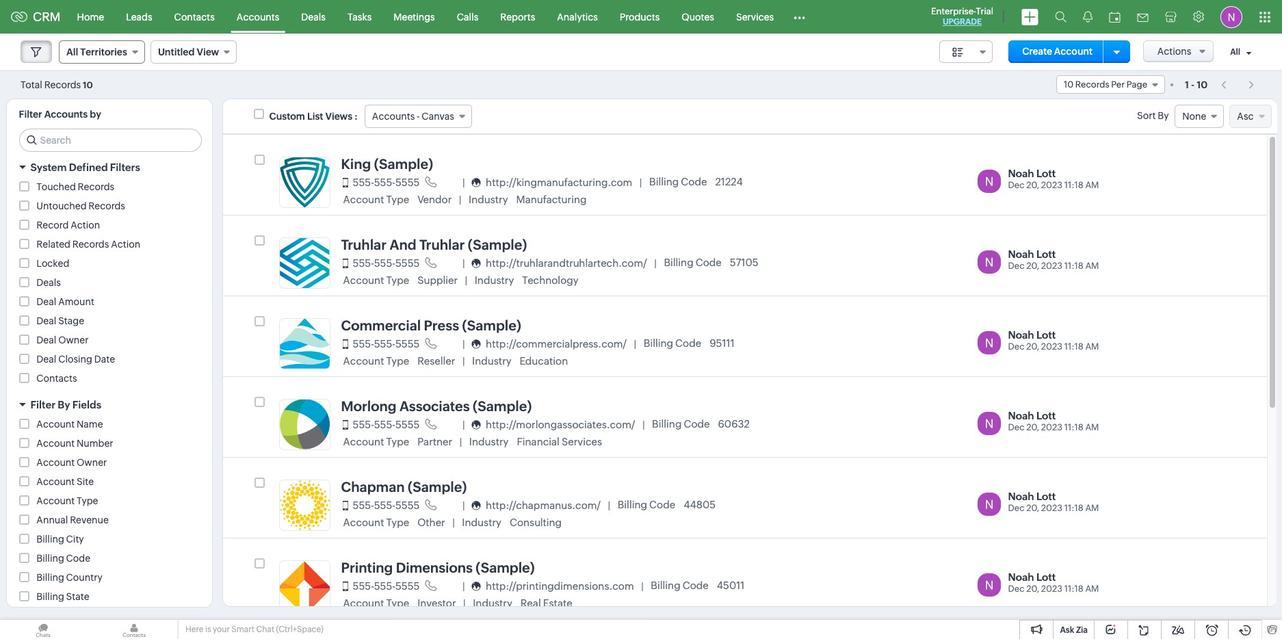 Task type: describe. For each thing, give the bounding box(es) containing it.
morlong
[[341, 398, 397, 414]]

deal amount
[[37, 296, 94, 307]]

account name
[[37, 419, 103, 430]]

(sample) up financial
[[473, 398, 532, 414]]

industry for printing dimensions (sample)
[[473, 597, 513, 609]]

http://morlongassociates.com/ link
[[486, 419, 636, 431]]

billing left 60632
[[652, 418, 682, 430]]

mails element
[[1129, 1, 1158, 33]]

11:18 for king (sample)
[[1065, 180, 1084, 190]]

21224
[[716, 176, 743, 188]]

canvas image for commercial press (sample)
[[978, 331, 1001, 354]]

signals element
[[1075, 0, 1101, 34]]

10 records per page
[[1064, 79, 1148, 90]]

1 horizontal spatial services
[[737, 11, 774, 22]]

partner
[[418, 436, 453, 447]]

icon_globe1 image for morlong associates (sample)
[[472, 420, 481, 430]]

account down chapman
[[343, 517, 384, 528]]

account type for printing
[[343, 597, 409, 609]]

1 horizontal spatial contacts
[[174, 11, 215, 22]]

real
[[521, 597, 541, 609]]

analytics
[[557, 11, 598, 22]]

canvas profile image image for printing dimensions (sample)
[[279, 560, 330, 612]]

here
[[186, 625, 204, 635]]

icon_globe1 image for commercial press (sample)
[[472, 339, 481, 349]]

commercial press (sample)
[[341, 317, 522, 333]]

deal for deal stage
[[37, 316, 56, 327]]

account type for commercial
[[343, 355, 409, 367]]

57105
[[730, 257, 759, 269]]

http://kingmanufacturing.com
[[486, 177, 633, 188]]

related
[[37, 239, 70, 250]]

(sample) up vendor
[[374, 156, 433, 171]]

untitled view
[[158, 47, 219, 57]]

king
[[341, 156, 371, 171]]

home link
[[66, 0, 115, 33]]

account type for chapman
[[343, 517, 409, 528]]

financial services
[[517, 436, 602, 447]]

2023 for truhlar and truhlar (sample)
[[1042, 261, 1063, 271]]

20, for king (sample)
[[1027, 180, 1040, 190]]

code down city on the left bottom of the page
[[66, 553, 90, 564]]

services link
[[726, 0, 785, 33]]

records for touched
[[78, 181, 114, 192]]

records for related
[[72, 239, 109, 250]]

estate
[[543, 597, 573, 609]]

king (sample)
[[341, 156, 433, 171]]

consulting
[[510, 517, 562, 528]]

noah lott dec 20, 2023 11:18 am for printing dimensions (sample)
[[1009, 571, 1100, 594]]

filters
[[110, 162, 140, 173]]

billing code down billing city at bottom left
[[37, 553, 90, 564]]

untouched records
[[37, 201, 125, 212]]

None field
[[1176, 105, 1225, 128]]

accounts link
[[226, 0, 290, 33]]

Search text field
[[20, 129, 201, 151]]

20, for truhlar and truhlar (sample)
[[1027, 261, 1040, 271]]

custom
[[269, 111, 305, 122]]

code for king (sample)
[[681, 176, 707, 188]]

2023 for morlong associates (sample)
[[1042, 422, 1063, 432]]

5555 for truhlar
[[396, 257, 420, 269]]

none
[[1183, 111, 1207, 122]]

system
[[30, 162, 67, 173]]

2023 for chapman (sample)
[[1042, 503, 1063, 513]]

billing left 95111
[[644, 338, 674, 349]]

type for printing
[[386, 597, 409, 609]]

Untitled View field
[[151, 40, 237, 64]]

noah lott dec 20, 2023 11:18 am for truhlar and truhlar (sample)
[[1009, 248, 1100, 271]]

territories
[[80, 47, 127, 57]]

icon_globe1 image for chapman (sample)
[[472, 501, 481, 510]]

20, for printing dimensions (sample)
[[1027, 584, 1040, 594]]

commercial
[[341, 317, 421, 333]]

noah for chapman (sample)
[[1009, 490, 1035, 502]]

morlong associates (sample)
[[341, 398, 532, 414]]

type for king
[[386, 194, 409, 205]]

custom list views :
[[269, 111, 358, 122]]

5555 for commercial
[[396, 338, 420, 350]]

11:18 for morlong associates (sample)
[[1065, 422, 1084, 432]]

http://commercialpress.com/
[[486, 338, 627, 350]]

20, for morlong associates (sample)
[[1027, 422, 1040, 432]]

canvas profile image image for chapman (sample)
[[279, 479, 330, 531]]

am for printing dimensions (sample)
[[1086, 584, 1100, 594]]

supplier
[[418, 274, 458, 286]]

dec for commercial press (sample)
[[1009, 341, 1025, 352]]

billing code for king (sample)
[[650, 176, 707, 188]]

real estate
[[521, 597, 573, 609]]

revenue
[[70, 515, 109, 526]]

view
[[197, 47, 219, 57]]

canvas image for truhlar and truhlar (sample)
[[978, 250, 1001, 273]]

filter by fields button
[[7, 393, 212, 417]]

95111
[[710, 338, 735, 349]]

billing left 44805
[[618, 499, 648, 511]]

industry for commercial press (sample)
[[472, 355, 512, 367]]

billing code for printing dimensions (sample)
[[651, 580, 709, 592]]

lott for chapman (sample)
[[1037, 490, 1056, 502]]

http://chapmanus.com/
[[486, 500, 601, 511]]

crm
[[33, 10, 61, 24]]

(sample) up the 'real'
[[476, 560, 535, 575]]

noah for king (sample)
[[1009, 167, 1035, 179]]

home
[[77, 11, 104, 22]]

Accounts - Canvas field
[[365, 105, 472, 128]]

total
[[21, 79, 42, 90]]

profile element
[[1213, 0, 1251, 33]]

asc
[[1238, 111, 1254, 122]]

lott for truhlar and truhlar (sample)
[[1037, 248, 1056, 260]]

filter accounts by
[[19, 109, 101, 120]]

record
[[37, 220, 69, 231]]

billing left 21224
[[650, 176, 679, 188]]

lott for king (sample)
[[1037, 167, 1056, 179]]

type for morlong
[[386, 436, 409, 447]]

ask zia
[[1061, 626, 1088, 635]]

deal for deal closing date
[[37, 354, 56, 365]]

1 horizontal spatial action
[[111, 239, 140, 250]]

http://printingdimensions.com
[[486, 580, 634, 592]]

noah lott dec 20, 2023 11:18 am for commercial press (sample)
[[1009, 329, 1100, 352]]

- for 1
[[1192, 79, 1195, 90]]

1 vertical spatial services
[[562, 436, 602, 447]]

truhlar and truhlar (sample) link
[[341, 236, 527, 252]]

10 for 1 - 10
[[1197, 79, 1208, 90]]

http://commercialpress.com/ link
[[486, 338, 627, 350]]

upgrade
[[943, 17, 982, 27]]

dec for morlong associates (sample)
[[1009, 422, 1025, 432]]

canvas image for chapman (sample)
[[978, 493, 1001, 516]]

meetings link
[[383, 0, 446, 33]]

555-555-5555 for truhlar
[[353, 257, 420, 269]]

date
[[94, 354, 115, 365]]

owner for deal owner
[[58, 335, 89, 346]]

type up the 'revenue'
[[77, 496, 98, 507]]

your
[[213, 625, 230, 635]]

number
[[77, 438, 113, 449]]

all for all
[[1231, 47, 1241, 57]]

Other Modules field
[[785, 6, 815, 28]]

account down filter by fields
[[37, 419, 75, 430]]

here is your smart chat (ctrl+space)
[[186, 625, 324, 635]]

products
[[620, 11, 660, 22]]

http://kingmanufacturing.com link
[[486, 177, 633, 188]]

code for chapman (sample)
[[650, 499, 676, 511]]

leads
[[126, 11, 152, 22]]

http://chapmanus.com/ link
[[486, 500, 601, 512]]

type for commercial
[[386, 355, 409, 367]]

name
[[77, 419, 103, 430]]

commercial press (sample) link
[[341, 317, 522, 333]]

smart
[[232, 625, 255, 635]]

billing left 57105 at the top right of the page
[[664, 257, 694, 269]]

11:18 for commercial press (sample)
[[1065, 341, 1084, 352]]

total records 10
[[21, 79, 93, 90]]

create account button
[[1009, 40, 1107, 63]]

billing down billing country
[[37, 591, 64, 602]]

sort
[[1138, 110, 1156, 121]]

press
[[424, 317, 459, 333]]

account type for king
[[343, 194, 409, 205]]

canvas image for printing dimensions (sample)
[[978, 573, 1001, 597]]

10 Records Per Page field
[[1057, 75, 1166, 94]]

billing up billing state
[[37, 572, 64, 583]]

am for king (sample)
[[1086, 180, 1100, 190]]

by for sort
[[1158, 110, 1169, 121]]

1
[[1186, 79, 1190, 90]]

closing
[[58, 354, 92, 365]]

icon_mobile image for morlong associates (sample)
[[343, 420, 348, 430]]

icon_globe1 image for king (sample)
[[472, 178, 481, 187]]

http://truhlarandtruhlartech.com/
[[486, 257, 647, 269]]

account down 'morlong'
[[343, 436, 384, 447]]

canvas profile image image for king (sample)
[[279, 156, 330, 208]]

account type down account site
[[37, 496, 98, 507]]

1 - 10
[[1186, 79, 1208, 90]]

untouched
[[37, 201, 87, 212]]

account up commercial
[[343, 274, 384, 286]]

account up the annual
[[37, 496, 75, 507]]

leads link
[[115, 0, 163, 33]]

search image
[[1056, 11, 1067, 23]]

billing left the 45011
[[651, 580, 681, 592]]

education
[[520, 355, 568, 367]]

account type for truhlar
[[343, 274, 409, 286]]



Task type: locate. For each thing, give the bounding box(es) containing it.
6 2023 from the top
[[1042, 584, 1063, 594]]

all for all territories
[[66, 47, 78, 57]]

dec for truhlar and truhlar (sample)
[[1009, 261, 1025, 271]]

2 20, from the top
[[1027, 261, 1040, 271]]

lott
[[1037, 167, 1056, 179], [1037, 248, 1056, 260], [1037, 329, 1056, 341], [1037, 410, 1056, 421], [1037, 490, 1056, 502], [1037, 571, 1056, 583]]

0 horizontal spatial by
[[58, 399, 70, 411]]

5555 for king
[[396, 177, 420, 188]]

3 lott from the top
[[1037, 329, 1056, 341]]

code left 60632
[[684, 418, 710, 430]]

all left territories
[[66, 47, 78, 57]]

1 horizontal spatial deals
[[301, 11, 326, 22]]

2 2023 from the top
[[1042, 261, 1063, 271]]

0 horizontal spatial action
[[71, 220, 100, 231]]

6 noah lott dec 20, 2023 11:18 am from the top
[[1009, 571, 1100, 594]]

action up related records action
[[71, 220, 100, 231]]

0 vertical spatial contacts
[[174, 11, 215, 22]]

1 am from the top
[[1086, 180, 1100, 190]]

quotes link
[[671, 0, 726, 33]]

2 icon_mobile image from the top
[[343, 258, 348, 268]]

Asc field
[[1230, 105, 1272, 128]]

45011
[[717, 580, 745, 592]]

4 noah from the top
[[1009, 410, 1035, 421]]

5 dec from the top
[[1009, 503, 1025, 513]]

1 horizontal spatial accounts
[[237, 11, 280, 22]]

20,
[[1027, 180, 1040, 190], [1027, 261, 1040, 271], [1027, 341, 1040, 352], [1027, 422, 1040, 432], [1027, 503, 1040, 513], [1027, 584, 1040, 594]]

0 horizontal spatial deals
[[37, 277, 61, 288]]

account down king
[[343, 194, 384, 205]]

1 truhlar from the left
[[341, 236, 387, 252]]

5555 down chapman (sample) link
[[396, 500, 420, 511]]

4 2023 from the top
[[1042, 422, 1063, 432]]

3 canvas profile image image from the top
[[279, 318, 330, 369]]

4 noah lott dec 20, 2023 11:18 am from the top
[[1009, 410, 1100, 432]]

code left 21224
[[681, 176, 707, 188]]

code for commercial press (sample)
[[676, 338, 702, 349]]

touched records
[[37, 181, 114, 192]]

filter inside filter by fields dropdown button
[[30, 399, 55, 411]]

6 lott from the top
[[1037, 571, 1056, 583]]

account type down commercial
[[343, 355, 409, 367]]

profile image
[[1221, 6, 1243, 28]]

ask
[[1061, 626, 1075, 635]]

6 555-555-5555 from the top
[[353, 580, 420, 592]]

noah for printing dimensions (sample)
[[1009, 571, 1035, 583]]

5555 for morlong
[[396, 419, 420, 431]]

noah lott dec 20, 2023 11:18 am for king (sample)
[[1009, 167, 1100, 190]]

10 right 1
[[1197, 79, 1208, 90]]

3 icon_globe1 image from the top
[[472, 339, 481, 349]]

(sample) up technology
[[468, 236, 527, 252]]

records for total
[[44, 79, 81, 90]]

records down defined on the left of page
[[78, 181, 114, 192]]

5555 down king (sample) link
[[396, 177, 420, 188]]

0 horizontal spatial accounts
[[44, 109, 88, 120]]

filter for filter accounts by
[[19, 109, 42, 120]]

sort by
[[1138, 110, 1169, 121]]

am for chapman (sample)
[[1086, 503, 1100, 513]]

account down account name in the bottom of the page
[[37, 438, 75, 449]]

account type down chapman
[[343, 517, 409, 528]]

1 5555 from the top
[[396, 177, 420, 188]]

lott for commercial press (sample)
[[1037, 329, 1056, 341]]

code for printing dimensions (sample)
[[683, 580, 709, 592]]

2023
[[1042, 180, 1063, 190], [1042, 261, 1063, 271], [1042, 341, 1063, 352], [1042, 422, 1063, 432], [1042, 503, 1063, 513], [1042, 584, 1063, 594]]

by right sort on the top right of page
[[1158, 110, 1169, 121]]

account number
[[37, 438, 113, 449]]

1 vertical spatial filter
[[30, 399, 55, 411]]

5 2023 from the top
[[1042, 503, 1063, 513]]

account site
[[37, 476, 94, 487]]

industry for king (sample)
[[469, 194, 508, 205]]

3 dec from the top
[[1009, 341, 1025, 352]]

touched
[[37, 181, 76, 192]]

create account
[[1023, 46, 1093, 57]]

page
[[1127, 79, 1148, 90]]

555-555-5555 for morlong
[[353, 419, 420, 431]]

http://printingdimensions.com link
[[486, 580, 634, 592]]

1 vertical spatial by
[[58, 399, 70, 411]]

6 noah from the top
[[1009, 571, 1035, 583]]

5 noah from the top
[[1009, 490, 1035, 502]]

5555 down the dimensions
[[396, 580, 420, 592]]

2 noah from the top
[[1009, 248, 1035, 260]]

555-555-5555 for printing
[[353, 580, 420, 592]]

country
[[66, 572, 102, 583]]

All Territories field
[[59, 40, 145, 64]]

6 dec from the top
[[1009, 584, 1025, 594]]

canvas image for king (sample)
[[978, 169, 1001, 193]]

icon_globe1 image for truhlar and truhlar (sample)
[[472, 258, 481, 268]]

records up filter accounts by
[[44, 79, 81, 90]]

1 icon_globe1 image from the top
[[472, 178, 481, 187]]

is
[[205, 625, 211, 635]]

industry right other
[[462, 517, 502, 528]]

4 555-555-5555 from the top
[[353, 419, 420, 431]]

2 canvas profile image image from the top
[[279, 237, 330, 289]]

noah for morlong associates (sample)
[[1009, 410, 1035, 421]]

contacts
[[174, 11, 215, 22], [37, 373, 77, 384]]

code for truhlar and truhlar (sample)
[[696, 257, 722, 269]]

1 vertical spatial -
[[417, 111, 420, 122]]

0 vertical spatial services
[[737, 11, 774, 22]]

create menu image
[[1022, 9, 1039, 25]]

2 canvas image from the top
[[978, 412, 1001, 435]]

zia
[[1077, 626, 1088, 635]]

4 20, from the top
[[1027, 422, 1040, 432]]

1 horizontal spatial by
[[1158, 110, 1169, 121]]

1 vertical spatial owner
[[77, 457, 107, 468]]

5 11:18 from the top
[[1065, 503, 1084, 513]]

billing code left 21224
[[650, 176, 707, 188]]

1 2023 from the top
[[1042, 180, 1063, 190]]

deal closing date
[[37, 354, 115, 365]]

billing code for morlong associates (sample)
[[652, 418, 710, 430]]

2 canvas image from the top
[[978, 331, 1001, 354]]

filter by fields
[[30, 399, 101, 411]]

11:18 for chapman (sample)
[[1065, 503, 1084, 513]]

1 11:18 from the top
[[1065, 180, 1084, 190]]

1 vertical spatial action
[[111, 239, 140, 250]]

account down account owner at the left of the page
[[37, 476, 75, 487]]

2 lott from the top
[[1037, 248, 1056, 260]]

555-555-5555 down commercial
[[353, 338, 420, 350]]

11:18 for printing dimensions (sample)
[[1065, 584, 1084, 594]]

industry
[[469, 194, 508, 205], [475, 274, 514, 286], [472, 355, 512, 367], [469, 436, 509, 447], [462, 517, 502, 528], [473, 597, 513, 609]]

type left other
[[386, 517, 409, 528]]

1 555-555-5555 from the top
[[353, 177, 420, 188]]

tasks
[[348, 11, 372, 22]]

canvas image
[[978, 250, 1001, 273], [978, 331, 1001, 354], [978, 493, 1001, 516], [978, 573, 1001, 597]]

deal down deal owner
[[37, 354, 56, 365]]

services down http://morlongassociates.com/ 'link'
[[562, 436, 602, 447]]

deals down the 'locked'
[[37, 277, 61, 288]]

am for commercial press (sample)
[[1086, 341, 1100, 352]]

dec for printing dimensions (sample)
[[1009, 584, 1025, 594]]

1 noah from the top
[[1009, 167, 1035, 179]]

industry for chapman (sample)
[[462, 517, 502, 528]]

type left reseller
[[386, 355, 409, 367]]

chapman (sample) link
[[341, 479, 467, 495]]

noah lott dec 20, 2023 11:18 am
[[1009, 167, 1100, 190], [1009, 248, 1100, 271], [1009, 329, 1100, 352], [1009, 410, 1100, 432], [1009, 490, 1100, 513], [1009, 571, 1100, 594]]

records for 10
[[1076, 79, 1110, 90]]

3 am from the top
[[1086, 341, 1100, 352]]

owner for account owner
[[77, 457, 107, 468]]

filter up account name in the bottom of the page
[[30, 399, 55, 411]]

billing code for chapman (sample)
[[618, 499, 676, 511]]

all territories
[[66, 47, 127, 57]]

printing
[[341, 560, 393, 575]]

by inside dropdown button
[[58, 399, 70, 411]]

10 for total records 10
[[83, 80, 93, 90]]

enterprise-trial upgrade
[[932, 6, 994, 27]]

analytics link
[[546, 0, 609, 33]]

code left the 45011
[[683, 580, 709, 592]]

2 555-555-5555 from the top
[[353, 257, 420, 269]]

5 lott from the top
[[1037, 490, 1056, 502]]

5 canvas profile image image from the top
[[279, 479, 330, 531]]

industry left the 'real'
[[473, 597, 513, 609]]

1 canvas image from the top
[[978, 250, 1001, 273]]

navigation
[[1215, 75, 1262, 94]]

555-555-5555 for chapman
[[353, 500, 420, 511]]

truhlar up supplier
[[420, 236, 465, 252]]

2 horizontal spatial accounts
[[372, 111, 415, 122]]

3 5555 from the top
[[396, 338, 420, 350]]

3 deal from the top
[[37, 335, 56, 346]]

accounts left by
[[44, 109, 88, 120]]

calendar image
[[1110, 11, 1121, 22]]

555-555-5555 down 'morlong'
[[353, 419, 420, 431]]

account type down 'and'
[[343, 274, 409, 286]]

state
[[66, 591, 89, 602]]

stage
[[58, 316, 84, 327]]

records for untouched
[[89, 201, 125, 212]]

1 vertical spatial deals
[[37, 277, 61, 288]]

2 am from the top
[[1086, 261, 1100, 271]]

deal stage
[[37, 316, 84, 327]]

44805
[[684, 499, 716, 511]]

3 555-555-5555 from the top
[[353, 338, 420, 350]]

crm link
[[11, 10, 61, 24]]

per
[[1112, 79, 1125, 90]]

accounts - canvas
[[372, 111, 454, 122]]

owner down number
[[77, 457, 107, 468]]

6 icon_mobile image from the top
[[343, 582, 348, 591]]

5 am from the top
[[1086, 503, 1100, 513]]

am
[[1086, 180, 1100, 190], [1086, 261, 1100, 271], [1086, 341, 1100, 352], [1086, 422, 1100, 432], [1086, 503, 1100, 513], [1086, 584, 1100, 594]]

chats image
[[0, 620, 86, 639]]

555-555-5555 for king
[[353, 177, 420, 188]]

555-555-5555 down "printing"
[[353, 580, 420, 592]]

2023 for printing dimensions (sample)
[[1042, 584, 1063, 594]]

accounts inside field
[[372, 111, 415, 122]]

0 vertical spatial by
[[1158, 110, 1169, 121]]

4 canvas profile image image from the top
[[279, 399, 330, 450]]

0 vertical spatial deals
[[301, 11, 326, 22]]

5555 up partner
[[396, 419, 420, 431]]

(sample) up other
[[408, 479, 467, 495]]

0 horizontal spatial 10
[[83, 80, 93, 90]]

0 horizontal spatial services
[[562, 436, 602, 447]]

type for truhlar
[[386, 274, 409, 286]]

5555 down commercial press (sample) 'link'
[[396, 338, 420, 350]]

industry right vendor
[[469, 194, 508, 205]]

5555 down 'and'
[[396, 257, 420, 269]]

all
[[66, 47, 78, 57], [1231, 47, 1241, 57]]

type left vendor
[[386, 194, 409, 205]]

filter for filter by fields
[[30, 399, 55, 411]]

2 horizontal spatial 10
[[1197, 79, 1208, 90]]

1 vertical spatial contacts
[[37, 373, 77, 384]]

lott for printing dimensions (sample)
[[1037, 571, 1056, 583]]

2 truhlar from the left
[[420, 236, 465, 252]]

owner
[[58, 335, 89, 346], [77, 457, 107, 468]]

icon_mobile image for king (sample)
[[343, 178, 348, 187]]

untitled
[[158, 47, 195, 57]]

canvas image
[[978, 169, 1001, 193], [978, 412, 1001, 435]]

mails image
[[1138, 13, 1149, 22]]

icon_mobile image
[[343, 178, 348, 187], [343, 258, 348, 268], [343, 339, 348, 349], [343, 420, 348, 430], [343, 501, 348, 510], [343, 582, 348, 591]]

related records action
[[37, 239, 140, 250]]

4 lott from the top
[[1037, 410, 1056, 421]]

- inside field
[[417, 111, 420, 122]]

5 icon_globe1 image from the top
[[472, 501, 481, 510]]

canvas profile image image for morlong associates (sample)
[[279, 399, 330, 450]]

- right 1
[[1192, 79, 1195, 90]]

billing code left 95111
[[644, 338, 702, 349]]

size image
[[953, 46, 964, 58]]

quotes
[[682, 11, 715, 22]]

-
[[1192, 79, 1195, 90], [417, 111, 420, 122]]

create menu element
[[1014, 0, 1047, 33]]

5 icon_mobile image from the top
[[343, 501, 348, 510]]

city
[[66, 534, 84, 545]]

accounts
[[237, 11, 280, 22], [44, 109, 88, 120], [372, 111, 415, 122]]

0 horizontal spatial all
[[66, 47, 78, 57]]

5 noah lott dec 20, 2023 11:18 am from the top
[[1009, 490, 1100, 513]]

- left canvas
[[417, 111, 420, 122]]

account right create on the right of page
[[1055, 46, 1093, 57]]

meetings
[[394, 11, 435, 22]]

manufacturing
[[516, 194, 587, 205]]

555-555-5555
[[353, 177, 420, 188], [353, 257, 420, 269], [353, 338, 420, 350], [353, 419, 420, 431], [353, 500, 420, 511], [353, 580, 420, 592]]

1 horizontal spatial all
[[1231, 47, 1241, 57]]

other
[[418, 517, 445, 528]]

records left per
[[1076, 79, 1110, 90]]

canvas
[[422, 111, 454, 122]]

am for morlong associates (sample)
[[1086, 422, 1100, 432]]

10 down create account button
[[1064, 79, 1074, 90]]

6 20, from the top
[[1027, 584, 1040, 594]]

signals image
[[1084, 11, 1093, 23]]

account type down "printing"
[[343, 597, 409, 609]]

3 20, from the top
[[1027, 341, 1040, 352]]

0 horizontal spatial truhlar
[[341, 236, 387, 252]]

all inside field
[[66, 47, 78, 57]]

(sample) right the press
[[462, 317, 522, 333]]

system defined filters button
[[7, 155, 212, 179]]

by for filter
[[58, 399, 70, 411]]

1 noah lott dec 20, 2023 11:18 am from the top
[[1009, 167, 1100, 190]]

printing dimensions (sample) link
[[341, 560, 535, 575]]

billing down the annual
[[37, 534, 64, 545]]

6 5555 from the top
[[396, 580, 420, 592]]

3 canvas image from the top
[[978, 493, 1001, 516]]

dec for king (sample)
[[1009, 180, 1025, 190]]

by up account name in the bottom of the page
[[58, 399, 70, 411]]

4 icon_globe1 image from the top
[[472, 420, 481, 430]]

deal owner
[[37, 335, 89, 346]]

list
[[307, 111, 323, 122]]

code left 44805
[[650, 499, 676, 511]]

6 canvas profile image image from the top
[[279, 560, 330, 612]]

truhlar left 'and'
[[341, 236, 387, 252]]

dimensions
[[396, 560, 473, 575]]

calls link
[[446, 0, 490, 33]]

annual revenue
[[37, 515, 109, 526]]

industry left technology
[[475, 274, 514, 286]]

11:18 for truhlar and truhlar (sample)
[[1065, 261, 1084, 271]]

0 vertical spatial canvas image
[[978, 169, 1001, 193]]

type left partner
[[386, 436, 409, 447]]

services left other modules field
[[737, 11, 774, 22]]

billing code left 44805
[[618, 499, 676, 511]]

canvas profile image image
[[279, 156, 330, 208], [279, 237, 330, 289], [279, 318, 330, 369], [279, 399, 330, 450], [279, 479, 330, 531], [279, 560, 330, 612]]

accounts right :
[[372, 111, 415, 122]]

reseller
[[418, 355, 455, 367]]

noah for truhlar and truhlar (sample)
[[1009, 248, 1035, 260]]

industry left financial
[[469, 436, 509, 447]]

1 horizontal spatial 10
[[1064, 79, 1074, 90]]

2023 for king (sample)
[[1042, 180, 1063, 190]]

calls
[[457, 11, 479, 22]]

icon_mobile image for truhlar and truhlar (sample)
[[343, 258, 348, 268]]

1 dec from the top
[[1009, 180, 1025, 190]]

1 canvas profile image image from the top
[[279, 156, 330, 208]]

filter down total
[[19, 109, 42, 120]]

account up account site
[[37, 457, 75, 468]]

action
[[71, 220, 100, 231], [111, 239, 140, 250]]

3 11:18 from the top
[[1065, 341, 1084, 352]]

0 vertical spatial filter
[[19, 109, 42, 120]]

billing code
[[650, 176, 707, 188], [664, 257, 722, 269], [644, 338, 702, 349], [652, 418, 710, 430], [618, 499, 676, 511], [37, 553, 90, 564], [651, 580, 709, 592]]

555-555-5555 for commercial
[[353, 338, 420, 350]]

noah lott dec 20, 2023 11:18 am for morlong associates (sample)
[[1009, 410, 1100, 432]]

1 canvas image from the top
[[978, 169, 1001, 193]]

4 deal from the top
[[37, 354, 56, 365]]

4 11:18 from the top
[[1065, 422, 1084, 432]]

records down record action
[[72, 239, 109, 250]]

None field
[[940, 40, 993, 63]]

icon_mobile image for commercial press (sample)
[[343, 339, 348, 349]]

search element
[[1047, 0, 1075, 34]]

code left 95111
[[676, 338, 702, 349]]

4 canvas image from the top
[[978, 573, 1001, 597]]

2023 for commercial press (sample)
[[1042, 341, 1063, 352]]

deal for deal owner
[[37, 335, 56, 346]]

3 noah from the top
[[1009, 329, 1035, 341]]

0 horizontal spatial -
[[417, 111, 420, 122]]

am for truhlar and truhlar (sample)
[[1086, 261, 1100, 271]]

10
[[1197, 79, 1208, 90], [1064, 79, 1074, 90], [83, 80, 93, 90]]

0 vertical spatial owner
[[58, 335, 89, 346]]

555-555-5555 down 'and'
[[353, 257, 420, 269]]

2 noah lott dec 20, 2023 11:18 am from the top
[[1009, 248, 1100, 271]]

deals left tasks link
[[301, 11, 326, 22]]

code for morlong associates (sample)
[[684, 418, 710, 430]]

10 inside 10 records per page field
[[1064, 79, 1074, 90]]

account inside button
[[1055, 46, 1093, 57]]

contacts image
[[91, 620, 177, 639]]

chapman
[[341, 479, 405, 495]]

site
[[77, 476, 94, 487]]

11:18
[[1065, 180, 1084, 190], [1065, 261, 1084, 271], [1065, 341, 1084, 352], [1065, 422, 1084, 432], [1065, 503, 1084, 513], [1065, 584, 1084, 594]]

1 icon_mobile image from the top
[[343, 178, 348, 187]]

3 noah lott dec 20, 2023 11:18 am from the top
[[1009, 329, 1100, 352]]

2 5555 from the top
[[396, 257, 420, 269]]

icon_mobile image for chapman (sample)
[[343, 501, 348, 510]]

record action
[[37, 220, 100, 231]]

2 deal from the top
[[37, 316, 56, 327]]

billing code left the 45011
[[651, 580, 709, 592]]

noah for commercial press (sample)
[[1009, 329, 1035, 341]]

3 icon_mobile image from the top
[[343, 339, 348, 349]]

0 vertical spatial -
[[1192, 79, 1195, 90]]

4 am from the top
[[1086, 422, 1100, 432]]

1 vertical spatial canvas image
[[978, 412, 1001, 435]]

billing code left 60632
[[652, 418, 710, 430]]

2 icon_globe1 image from the top
[[472, 258, 481, 268]]

contacts link
[[163, 0, 226, 33]]

products link
[[609, 0, 671, 33]]

records down touched records
[[89, 201, 125, 212]]

code left 57105 at the top right of the page
[[696, 257, 722, 269]]

3 2023 from the top
[[1042, 341, 1063, 352]]

icon_mobile image for printing dimensions (sample)
[[343, 582, 348, 591]]

1 lott from the top
[[1037, 167, 1056, 179]]

555-555-5555 down chapman
[[353, 500, 420, 511]]

all down 'profile' element
[[1231, 47, 1241, 57]]

type left investor
[[386, 597, 409, 609]]

billing down billing city at bottom left
[[37, 553, 64, 564]]

|
[[463, 177, 465, 188], [640, 177, 642, 188], [460, 194, 461, 205], [463, 258, 465, 269], [655, 258, 657, 269], [465, 275, 467, 286], [463, 339, 465, 350], [635, 339, 636, 350], [463, 356, 465, 367], [463, 419, 465, 430], [643, 419, 645, 430], [460, 437, 462, 448], [463, 500, 465, 511], [609, 500, 610, 511], [453, 518, 455, 529], [463, 581, 465, 592], [642, 581, 644, 592], [464, 598, 466, 609]]

10 inside 'total records 10'
[[83, 80, 93, 90]]

5 555-555-5555 from the top
[[353, 500, 420, 511]]

1 horizontal spatial truhlar
[[420, 236, 465, 252]]

5555 for printing
[[396, 580, 420, 592]]

truhlar and truhlar (sample)
[[341, 236, 527, 252]]

defined
[[69, 162, 108, 173]]

2 11:18 from the top
[[1065, 261, 1084, 271]]

owner up closing
[[58, 335, 89, 346]]

0 vertical spatial action
[[71, 220, 100, 231]]

4 5555 from the top
[[396, 419, 420, 431]]

records inside 10 records per page field
[[1076, 79, 1110, 90]]

chapman (sample)
[[341, 479, 467, 495]]

billing state
[[37, 591, 89, 602]]

6 11:18 from the top
[[1065, 584, 1084, 594]]

4 dec from the top
[[1009, 422, 1025, 432]]

canvas image for morlong associates (sample)
[[978, 412, 1001, 435]]

:
[[355, 111, 358, 122]]

industry for morlong associates (sample)
[[469, 436, 509, 447]]

type for chapman
[[386, 517, 409, 528]]

0 horizontal spatial contacts
[[37, 373, 77, 384]]

deal up deal stage
[[37, 296, 56, 307]]

account
[[1055, 46, 1093, 57], [343, 194, 384, 205], [343, 274, 384, 286], [343, 355, 384, 367], [37, 419, 75, 430], [343, 436, 384, 447], [37, 438, 75, 449], [37, 457, 75, 468], [37, 476, 75, 487], [37, 496, 75, 507], [343, 517, 384, 528], [343, 597, 384, 609]]

printing dimensions (sample)
[[341, 560, 535, 575]]

6 icon_globe1 image from the top
[[472, 582, 481, 591]]

deal left stage
[[37, 316, 56, 327]]

account down commercial
[[343, 355, 384, 367]]

6 am from the top
[[1086, 584, 1100, 594]]

accounts for accounts - canvas
[[372, 111, 415, 122]]

canvas profile image image for truhlar and truhlar (sample)
[[279, 237, 330, 289]]

(ctrl+space)
[[276, 625, 324, 635]]

billing code for commercial press (sample)
[[644, 338, 702, 349]]

morlong associates (sample) link
[[341, 398, 532, 414]]

industry for truhlar and truhlar (sample)
[[475, 274, 514, 286]]

- for accounts
[[417, 111, 420, 122]]

5555 for chapman
[[396, 500, 420, 511]]

account type down king (sample) link
[[343, 194, 409, 205]]

contacts down closing
[[37, 373, 77, 384]]

555-555-5555 down king (sample) link
[[353, 177, 420, 188]]

1 20, from the top
[[1027, 180, 1040, 190]]

industry left education
[[472, 355, 512, 367]]

by
[[1158, 110, 1169, 121], [58, 399, 70, 411]]

10 up by
[[83, 80, 93, 90]]

1 deal from the top
[[37, 296, 56, 307]]

account down "printing"
[[343, 597, 384, 609]]

1 horizontal spatial -
[[1192, 79, 1195, 90]]

icon_globe1 image
[[472, 178, 481, 187], [472, 258, 481, 268], [472, 339, 481, 349], [472, 420, 481, 430], [472, 501, 481, 510], [472, 582, 481, 591]]

2 dec from the top
[[1009, 261, 1025, 271]]

5 20, from the top
[[1027, 503, 1040, 513]]

type down 'and'
[[386, 274, 409, 286]]

4 icon_mobile image from the top
[[343, 420, 348, 430]]

5 5555 from the top
[[396, 500, 420, 511]]



Task type: vqa. For each thing, say whether or not it's contained in the screenshot.


